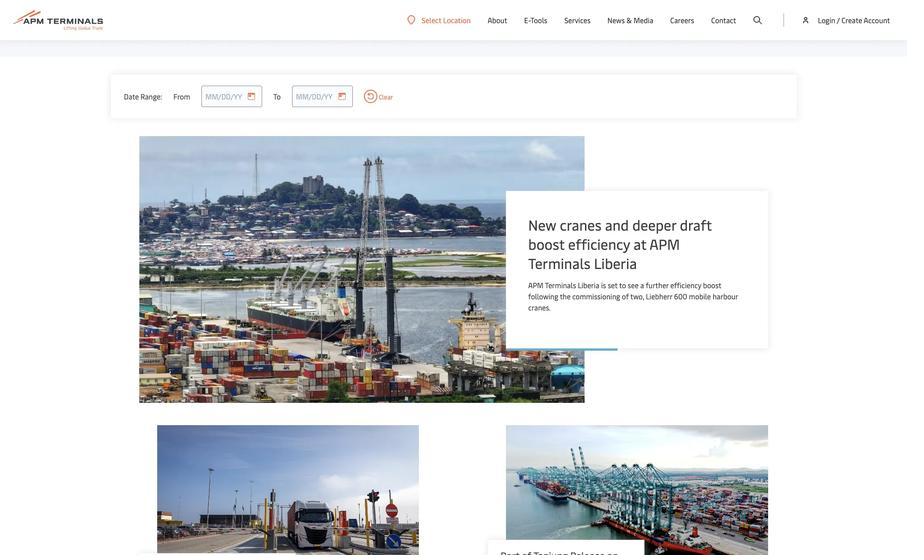 Task type: describe. For each thing, give the bounding box(es) containing it.
select location button
[[407, 15, 471, 25]]

careers
[[670, 15, 694, 25]]

e-tools
[[524, 15, 547, 25]]

230928 aarhus gate 1600 image
[[157, 426, 419, 556]]

a
[[640, 280, 644, 290]]

220112 ptp to invest image
[[506, 426, 768, 556]]

deeper
[[632, 215, 676, 234]]

&
[[627, 15, 632, 25]]

apm terminals liberia is set to see a further efficiency boost following the commissioning of two, liebherr 600 mobile harbour cranes.
[[528, 280, 738, 313]]

new
[[528, 215, 556, 234]]

the
[[560, 292, 571, 301]]

liberia inside apm terminals liberia is set to see a further efficiency boost following the commissioning of two, liebherr 600 mobile harbour cranes.
[[578, 280, 599, 290]]

news
[[608, 15, 625, 25]]

clear button
[[364, 90, 393, 103]]

select location
[[422, 15, 471, 25]]

apm inside new cranes and deeper draft boost efficiency at apm terminals liberia
[[650, 234, 680, 254]]

new cranes and deeper draft boost efficiency at apm terminals liberia link
[[528, 215, 741, 273]]

following
[[528, 292, 558, 301]]

To text field
[[292, 86, 353, 107]]

select
[[422, 15, 441, 25]]

boost inside new cranes and deeper draft boost efficiency at apm terminals liberia
[[528, 234, 565, 254]]

services
[[564, 15, 591, 25]]

login / create account
[[818, 15, 890, 25]]

of
[[622, 292, 629, 301]]

new cranes and deeper draft boost efficiency at apm terminals liberia
[[528, 215, 712, 273]]

login / create account link
[[802, 0, 890, 40]]

at
[[634, 234, 647, 254]]

from
[[173, 91, 190, 101]]

to
[[619, 280, 626, 290]]

e-
[[524, 15, 531, 25]]

careers button
[[670, 0, 694, 40]]

/
[[837, 15, 840, 25]]

create
[[842, 15, 862, 25]]

liebherr
[[646, 292, 672, 301]]

harbour
[[713, 292, 738, 301]]

two,
[[630, 292, 644, 301]]

date
[[124, 91, 139, 101]]

terminals inside new cranes and deeper draft boost efficiency at apm terminals liberia
[[528, 254, 591, 273]]



Task type: vqa. For each thing, say whether or not it's contained in the screenshot.
"SORRY"
no



Task type: locate. For each thing, give the bounding box(es) containing it.
0 vertical spatial efficiency
[[568, 234, 630, 254]]

1 vertical spatial efficiency
[[670, 280, 701, 290]]

apm up following
[[528, 280, 544, 290]]

see
[[628, 280, 639, 290]]

terminals inside apm terminals liberia is set to see a further efficiency boost following the commissioning of two, liebherr 600 mobile harbour cranes.
[[545, 280, 576, 290]]

efficiency inside new cranes and deeper draft boost efficiency at apm terminals liberia
[[568, 234, 630, 254]]

1 horizontal spatial boost
[[703, 280, 721, 290]]

efficiency left at
[[568, 234, 630, 254]]

1 vertical spatial boost
[[703, 280, 721, 290]]

location
[[443, 15, 471, 25]]

apm
[[650, 234, 680, 254], [528, 280, 544, 290]]

date range:
[[124, 91, 162, 101]]

account
[[864, 15, 890, 25]]

contact button
[[711, 0, 736, 40]]

services button
[[564, 0, 591, 40]]

terminals
[[528, 254, 591, 273], [545, 280, 576, 290]]

news & media button
[[608, 0, 653, 40]]

liberia
[[594, 254, 637, 273], [578, 280, 599, 290]]

efficiency up 600
[[670, 280, 701, 290]]

mobile
[[689, 292, 711, 301]]

news & media
[[608, 15, 653, 25]]

1 vertical spatial liberia
[[578, 280, 599, 290]]

apm inside apm terminals liberia is set to see a further efficiency boost following the commissioning of two, liebherr 600 mobile harbour cranes.
[[528, 280, 544, 290]]

and
[[605, 215, 629, 234]]

range:
[[141, 91, 162, 101]]

media
[[634, 15, 653, 25]]

efficiency inside apm terminals liberia is set to see a further efficiency boost following the commissioning of two, liebherr 600 mobile harbour cranes.
[[670, 280, 701, 290]]

0 horizontal spatial boost
[[528, 234, 565, 254]]

cranes
[[560, 215, 602, 234]]

0 horizontal spatial efficiency
[[568, 234, 630, 254]]

0 vertical spatial terminals
[[528, 254, 591, 273]]

apm right at
[[650, 234, 680, 254]]

From text field
[[201, 86, 262, 107]]

efficiency
[[568, 234, 630, 254], [670, 280, 701, 290]]

liberia up the set
[[594, 254, 637, 273]]

set
[[608, 280, 618, 290]]

1 vertical spatial apm
[[528, 280, 544, 290]]

about
[[488, 15, 507, 25]]

liberia mhc2 1600 image
[[139, 136, 585, 404]]

liberia up commissioning
[[578, 280, 599, 290]]

boost
[[528, 234, 565, 254], [703, 280, 721, 290]]

cranes.
[[528, 303, 551, 313]]

contact
[[711, 15, 736, 25]]

0 vertical spatial liberia
[[594, 254, 637, 273]]

1 horizontal spatial apm
[[650, 234, 680, 254]]

commissioning
[[572, 292, 620, 301]]

tools
[[531, 15, 547, 25]]

boost inside apm terminals liberia is set to see a further efficiency boost following the commissioning of two, liebherr 600 mobile harbour cranes.
[[703, 280, 721, 290]]

is
[[601, 280, 606, 290]]

0 vertical spatial boost
[[528, 234, 565, 254]]

clear
[[377, 93, 393, 101]]

to
[[273, 91, 281, 101]]

further
[[646, 280, 669, 290]]

e-tools button
[[524, 0, 547, 40]]

600
[[674, 292, 687, 301]]

1 vertical spatial terminals
[[545, 280, 576, 290]]

0 vertical spatial apm
[[650, 234, 680, 254]]

login
[[818, 15, 835, 25]]

0 horizontal spatial apm
[[528, 280, 544, 290]]

liberia inside new cranes and deeper draft boost efficiency at apm terminals liberia
[[594, 254, 637, 273]]

1 horizontal spatial efficiency
[[670, 280, 701, 290]]

draft
[[680, 215, 712, 234]]

about button
[[488, 0, 507, 40]]



